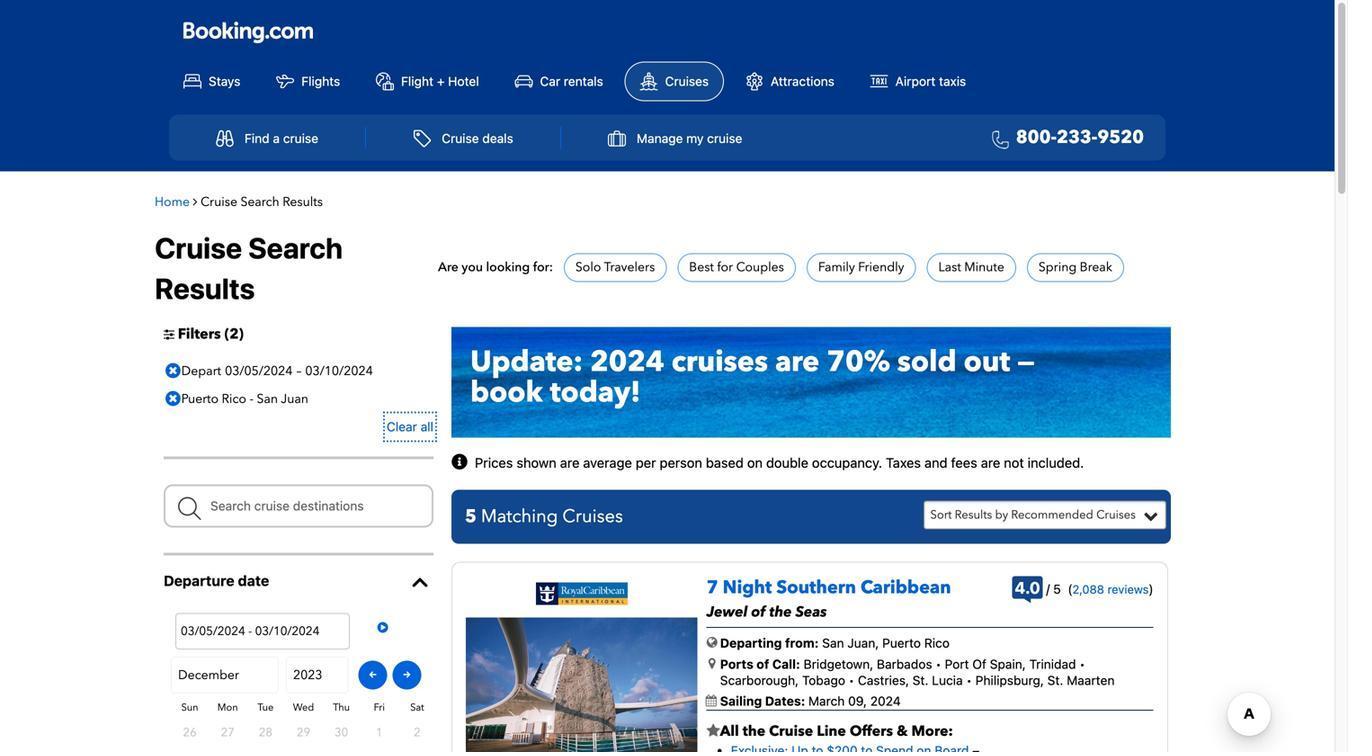 Task type: vqa. For each thing, say whether or not it's contained in the screenshot.
the 03/10/2024
yes



Task type: describe. For each thing, give the bounding box(es) containing it.
based
[[706, 455, 744, 471]]

jewel
[[707, 602, 748, 622]]

5 inside 4.0 / 5 ( 2,088 reviews )
[[1054, 582, 1062, 596]]

tue
[[258, 701, 274, 715]]

my
[[687, 131, 704, 146]]

occupancy.
[[813, 455, 883, 471]]

70%
[[827, 342, 891, 381]]

march 09, 2024
[[809, 694, 901, 709]]

jewel of the seas image
[[466, 618, 698, 752]]

03/10/2024
[[305, 363, 373, 380]]

0 horizontal spatial cruises
[[563, 504, 623, 529]]

airport taxis link
[[856, 63, 981, 100]]

book today!
[[471, 373, 641, 412]]

/
[[1047, 582, 1051, 596]]

juan,
[[848, 636, 880, 651]]

travelers
[[604, 259, 655, 276]]

person
[[660, 455, 703, 471]]

friendly
[[859, 259, 905, 276]]

+
[[437, 74, 445, 89]]

2,088
[[1073, 583, 1105, 596]]

flights
[[302, 74, 340, 89]]

cruise deals
[[442, 131, 514, 146]]

best
[[690, 259, 714, 276]]

bridgetown, barbados • port of spain, trinidad • scarborough, tobago • castries, st. lucia • philipsburg, st. maarten
[[721, 657, 1115, 688]]

trinidad
[[1030, 657, 1077, 672]]

←
[[369, 668, 377, 682]]

night
[[723, 575, 772, 600]]

03/05/2024
[[225, 363, 293, 380]]

800-233-9520 link
[[985, 125, 1145, 151]]

1 st. from the left
[[913, 673, 929, 688]]

1 vertical spatial the
[[743, 722, 766, 741]]

puerto rico - san juan link
[[161, 386, 314, 412]]

update: 2024 cruises are 70% sold out — book today!
[[471, 342, 1035, 412]]

all the cruise line offers & more:
[[720, 722, 954, 741]]

2024 inside update: 2024 cruises are 70% sold out — book today!
[[590, 342, 665, 381]]

manage my cruise
[[637, 131, 743, 146]]

clear all link
[[387, 415, 434, 439]]

&
[[897, 722, 908, 741]]

solo travelers link
[[576, 259, 655, 276]]

times circle image
[[161, 358, 185, 384]]

airport
[[896, 74, 936, 89]]

cruise deals link
[[394, 121, 533, 156]]

shown
[[517, 455, 557, 471]]

0 horizontal spatial )
[[239, 324, 244, 344]]

) inside 4.0 / 5 ( 2,088 reviews )
[[1150, 582, 1154, 596]]

couples
[[737, 259, 785, 276]]

0 vertical spatial cruise search results
[[201, 194, 323, 211]]

sold
[[898, 342, 957, 381]]

info label image
[[452, 454, 472, 472]]

1 vertical spatial puerto
[[883, 636, 922, 651]]

9520
[[1098, 125, 1145, 150]]

update: 2024 cruises are 70% sold out — book today! main content
[[146, 180, 1190, 752]]

cruise for find a cruise
[[283, 131, 319, 146]]

cruise down the dates:
[[770, 722, 814, 741]]

taxes
[[886, 455, 922, 471]]

are you looking for:
[[438, 259, 553, 276]]

–
[[297, 363, 302, 380]]

cruise right angle right image
[[201, 194, 238, 211]]

flights link
[[262, 63, 355, 100]]

5 matching cruises
[[465, 504, 623, 529]]

( inside 4.0 / 5 ( 2,088 reviews )
[[1068, 582, 1073, 596]]

recommended
[[1012, 507, 1094, 523]]

1 vertical spatial rico
[[925, 636, 950, 651]]

play circle image
[[378, 621, 388, 634]]

find a cruise link
[[197, 121, 338, 156]]

• up "maarten" on the bottom of page
[[1080, 657, 1086, 672]]

sun
[[181, 701, 198, 715]]

seas
[[796, 602, 828, 622]]

sat
[[411, 701, 424, 715]]

prices
[[475, 455, 513, 471]]

hotel
[[448, 74, 479, 89]]

bridgetown,
[[804, 657, 874, 672]]

update:
[[471, 342, 583, 381]]

1 vertical spatial of
[[757, 657, 770, 672]]

philipsburg,
[[976, 673, 1045, 688]]

cruise for manage my cruise
[[708, 131, 743, 146]]

dates:
[[766, 694, 806, 709]]

7 night southern caribbean jewel of the seas
[[707, 575, 952, 622]]

-
[[250, 390, 254, 408]]

spring break
[[1039, 259, 1113, 276]]

sort
[[931, 507, 952, 523]]

juan
[[281, 390, 309, 408]]

barbados
[[877, 657, 933, 672]]

1 horizontal spatial san
[[823, 636, 845, 651]]

4.0
[[1015, 578, 1041, 597]]

1 horizontal spatial cruises
[[666, 74, 709, 89]]

calendar image
[[706, 695, 717, 707]]

the inside 7 night southern caribbean jewel of the seas
[[770, 602, 792, 622]]

offers
[[850, 722, 894, 741]]

0 horizontal spatial are
[[560, 455, 580, 471]]

2,088 reviews link
[[1073, 583, 1150, 596]]

solo travelers
[[576, 259, 655, 276]]

home
[[155, 194, 190, 211]]

best for couples link
[[690, 259, 785, 276]]

deals
[[483, 131, 514, 146]]

clear all
[[387, 419, 434, 434]]

filters ( 2 )
[[178, 324, 244, 344]]

fri
[[374, 701, 385, 715]]

0 vertical spatial results
[[283, 194, 323, 211]]

sliders image
[[164, 328, 175, 340]]

globe image
[[707, 636, 718, 649]]

stays link
[[169, 63, 255, 100]]

for
[[718, 259, 734, 276]]

booking.com home image
[[184, 21, 313, 45]]

departure date
[[164, 572, 269, 589]]

you
[[462, 259, 483, 276]]

sailing
[[721, 694, 762, 709]]

line
[[817, 722, 847, 741]]

map marker image
[[709, 657, 716, 670]]



Task type: locate. For each thing, give the bounding box(es) containing it.
0 horizontal spatial 5
[[465, 504, 477, 529]]

5 left the matching
[[465, 504, 477, 529]]

cruise left deals
[[442, 131, 479, 146]]

5
[[465, 504, 477, 529], [1054, 582, 1062, 596]]

1 horizontal spatial st.
[[1048, 673, 1064, 688]]

lucia
[[933, 673, 963, 688]]

• down the bridgetown,
[[849, 673, 855, 688]]

matching
[[481, 504, 558, 529]]

2 st. from the left
[[1048, 673, 1064, 688]]

rentals
[[564, 74, 604, 89]]

port
[[945, 657, 970, 672]]

find
[[245, 131, 270, 146]]

home link
[[155, 194, 190, 211]]

1 horizontal spatial cruise
[[708, 131, 743, 146]]

airport taxis
[[896, 74, 967, 89]]

cruise inside manage my cruise dropdown button
[[708, 131, 743, 146]]

ports of call:
[[721, 657, 801, 672]]

attractions
[[771, 74, 835, 89]]

cruises right the recommended
[[1097, 507, 1136, 523]]

prices shown are average per person based on double occupancy. taxes and fees are not included. element
[[475, 455, 1085, 471]]

angle right image
[[193, 195, 198, 208]]

0 vertical spatial search
[[241, 194, 280, 211]]

travel menu navigation
[[169, 115, 1166, 161]]

1 vertical spatial 5
[[1054, 582, 1062, 596]]

→ button
[[393, 661, 422, 690]]

are inside update: 2024 cruises are 70% sold out — book today!
[[776, 342, 820, 381]]

san
[[257, 390, 278, 408], [823, 636, 845, 651]]

of inside 7 night southern caribbean jewel of the seas
[[752, 602, 766, 622]]

) up 03/05/2024
[[239, 324, 244, 344]]

and
[[925, 455, 948, 471]]

1 horizontal spatial results
[[283, 194, 323, 211]]

last minute
[[939, 259, 1005, 276]]

puerto up barbados
[[883, 636, 922, 651]]

rico left -
[[222, 390, 247, 408]]

1 vertical spatial results
[[155, 271, 255, 306]]

caribbean
[[861, 575, 952, 600]]

0 vertical spatial )
[[239, 324, 244, 344]]

fees
[[952, 455, 978, 471]]

1 horizontal spatial puerto
[[883, 636, 922, 651]]

st.
[[913, 673, 929, 688], [1048, 673, 1064, 688]]

→
[[403, 668, 411, 682]]

—
[[1018, 342, 1035, 381]]

09,
[[849, 694, 868, 709]]

0 horizontal spatial puerto
[[181, 390, 219, 408]]

sailing dates:
[[721, 694, 809, 709]]

1 cruise from the left
[[283, 131, 319, 146]]

looking
[[486, 259, 530, 276]]

results left by
[[955, 507, 993, 523]]

1 horizontal spatial )
[[1150, 582, 1154, 596]]

rico up port
[[925, 636, 950, 651]]

san up the bridgetown,
[[823, 636, 845, 651]]

2 cruise from the left
[[708, 131, 743, 146]]

0 vertical spatial of
[[752, 602, 766, 622]]

puerto
[[181, 390, 219, 408], [883, 636, 922, 651]]

southern
[[777, 575, 857, 600]]

None field
[[164, 484, 434, 528]]

taxis
[[940, 74, 967, 89]]

0 horizontal spatial (
[[225, 324, 230, 344]]

minute
[[965, 259, 1005, 276]]

are right the shown
[[560, 455, 580, 471]]

1 vertical spatial )
[[1150, 582, 1154, 596]]

1 horizontal spatial are
[[776, 342, 820, 381]]

march
[[809, 694, 845, 709]]

castries,
[[858, 673, 910, 688]]

clear
[[387, 419, 417, 434]]

2 vertical spatial results
[[955, 507, 993, 523]]

spain,
[[991, 657, 1027, 672]]

st. down barbados
[[913, 673, 929, 688]]

5 right /
[[1054, 582, 1062, 596]]

0 horizontal spatial results
[[155, 271, 255, 306]]

stays
[[209, 74, 241, 89]]

( right /
[[1068, 582, 1073, 596]]

MM/DD/YYYY - MM/DD/YYYY text field
[[175, 613, 350, 650]]

on
[[748, 455, 763, 471]]

times circle image
[[161, 386, 185, 412]]

depart
[[181, 363, 221, 380]]

1 horizontal spatial 2024
[[871, 694, 901, 709]]

cruise inside find a cruise link
[[283, 131, 319, 146]]

results
[[283, 194, 323, 211], [155, 271, 255, 306], [955, 507, 993, 523]]

0 horizontal spatial the
[[743, 722, 766, 741]]

Search cruise destinations text field
[[164, 484, 434, 528]]

1 vertical spatial cruise search results
[[155, 231, 343, 306]]

cruise inside travel menu navigation
[[442, 131, 479, 146]]

last
[[939, 259, 962, 276]]

0 vertical spatial san
[[257, 390, 278, 408]]

san right -
[[257, 390, 278, 408]]

st. down trinidad
[[1048, 673, 1064, 688]]

average
[[583, 455, 633, 471]]

out
[[964, 342, 1011, 381]]

0 horizontal spatial st.
[[913, 673, 929, 688]]

1 vertical spatial search
[[248, 231, 343, 265]]

car rentals
[[540, 74, 604, 89]]

none field inside update: 2024 cruises are 70% sold out — book today! main content
[[164, 484, 434, 528]]

0 vertical spatial (
[[225, 324, 230, 344]]

maarten
[[1067, 673, 1115, 688]]

0 horizontal spatial san
[[257, 390, 278, 408]]

cruise right "a"
[[283, 131, 319, 146]]

cruise right my
[[708, 131, 743, 146]]

0 horizontal spatial cruise
[[283, 131, 319, 146]]

flight + hotel link
[[362, 63, 494, 100]]

royal caribbean image
[[536, 583, 628, 605]]

cruises
[[666, 74, 709, 89], [563, 504, 623, 529], [1097, 507, 1136, 523]]

1 vertical spatial san
[[823, 636, 845, 651]]

are left not
[[982, 455, 1001, 471]]

double
[[767, 455, 809, 471]]

departure
[[164, 572, 235, 589]]

scarborough,
[[721, 673, 799, 688]]

of up scarborough,
[[757, 657, 770, 672]]

cruise
[[442, 131, 479, 146], [201, 194, 238, 211], [155, 231, 242, 265], [770, 722, 814, 741]]

are
[[776, 342, 820, 381], [560, 455, 580, 471], [982, 455, 1001, 471]]

puerto down depart
[[181, 390, 219, 408]]

cruise search results down the find at the top of page
[[201, 194, 323, 211]]

family friendly link
[[819, 259, 905, 276]]

800-
[[1017, 125, 1057, 150]]

cruises down the "average"
[[563, 504, 623, 529]]

1 horizontal spatial the
[[770, 602, 792, 622]]

the
[[770, 602, 792, 622], [743, 722, 766, 741]]

0 vertical spatial 2024
[[590, 342, 665, 381]]

2
[[230, 324, 239, 344]]

results up filters
[[155, 271, 255, 306]]

date
[[238, 572, 269, 589]]

) right the 2,088 at the right bottom of page
[[1150, 582, 1154, 596]]

1 horizontal spatial (
[[1068, 582, 1073, 596]]

cruises
[[672, 342, 768, 381]]

spring break link
[[1039, 259, 1113, 276]]

( right filters
[[225, 324, 230, 344]]

the right all
[[743, 722, 766, 741]]

family friendly
[[819, 259, 905, 276]]

cruise down angle right image
[[155, 231, 242, 265]]

cruise
[[283, 131, 319, 146], [708, 131, 743, 146]]

0 horizontal spatial rico
[[222, 390, 247, 408]]

car rentals link
[[501, 63, 618, 100]]

0 horizontal spatial 2024
[[590, 342, 665, 381]]

from:
[[786, 636, 819, 651]]

2 horizontal spatial results
[[955, 507, 993, 523]]

are left 70%
[[776, 342, 820, 381]]

0 vertical spatial the
[[770, 602, 792, 622]]

flight + hotel
[[401, 74, 479, 89]]

depart 03/05/2024 – 03/10/2024
[[181, 363, 373, 380]]

1 horizontal spatial 5
[[1054, 582, 1062, 596]]

break
[[1081, 259, 1113, 276]]

0 vertical spatial puerto
[[181, 390, 219, 408]]

800-233-9520
[[1017, 125, 1145, 150]]

(
[[225, 324, 230, 344], [1068, 582, 1073, 596]]

1 vertical spatial (
[[1068, 582, 1073, 596]]

the left seas
[[770, 602, 792, 622]]

1 horizontal spatial rico
[[925, 636, 950, 651]]

233-
[[1057, 125, 1098, 150]]

• down port
[[967, 673, 973, 688]]

per
[[636, 455, 657, 471]]

0 vertical spatial 5
[[465, 504, 477, 529]]

2 horizontal spatial are
[[982, 455, 1001, 471]]

by
[[996, 507, 1009, 523]]

of down night
[[752, 602, 766, 622]]

included.
[[1028, 455, 1085, 471]]

reviews
[[1108, 583, 1150, 596]]

• left port
[[936, 657, 942, 672]]

results down find a cruise
[[283, 194, 323, 211]]

7
[[707, 575, 719, 600]]

cruise search results up 2
[[155, 231, 343, 306]]

2 horizontal spatial cruises
[[1097, 507, 1136, 523]]

cruises up "manage my cruise"
[[666, 74, 709, 89]]

attractions link
[[732, 63, 849, 100]]

star image
[[707, 724, 720, 738]]

not
[[1005, 455, 1025, 471]]

0 vertical spatial rico
[[222, 390, 247, 408]]

tobago
[[803, 673, 846, 688]]

1 vertical spatial 2024
[[871, 694, 901, 709]]

chevron down image
[[407, 574, 434, 592]]



